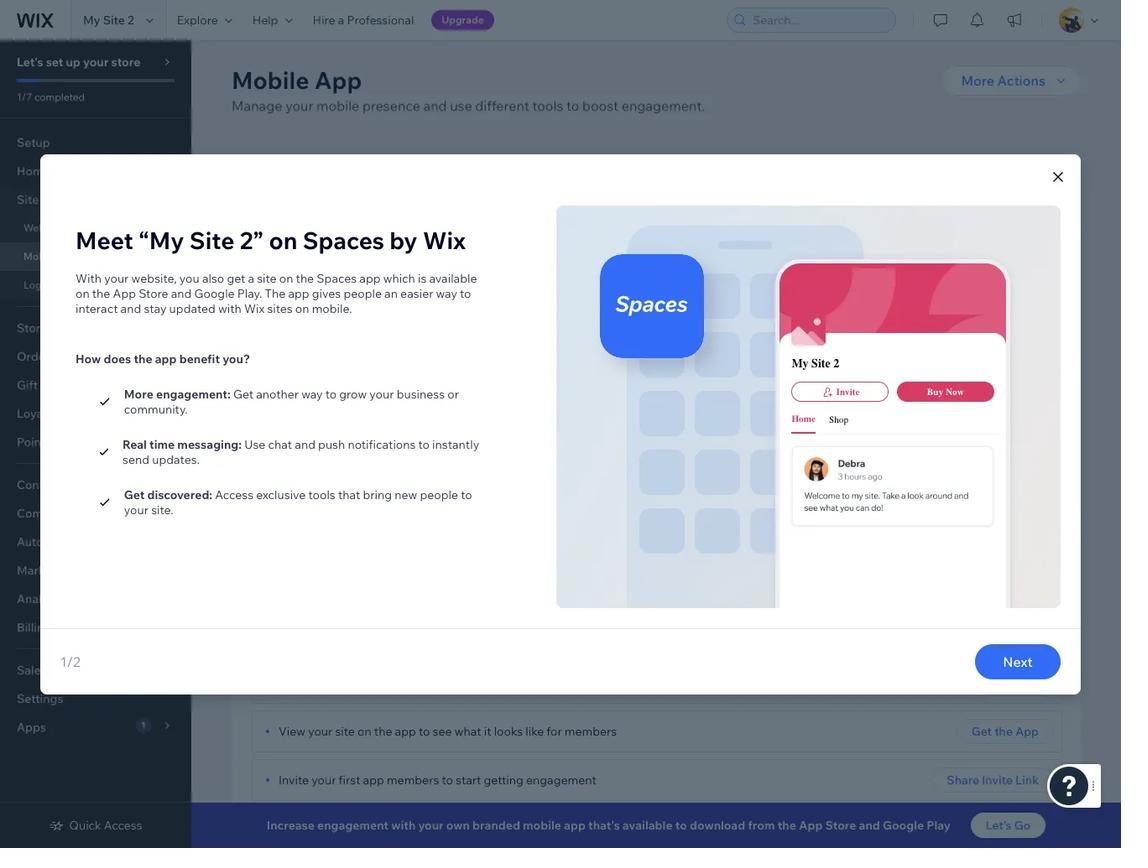 Task type: describe. For each thing, give the bounding box(es) containing it.
to inside use chat and push notifications to instantly send updates.
[[419, 437, 430, 452]]

you?
[[223, 351, 250, 367]]

site & app button
[[0, 186, 191, 214]]

what
[[455, 725, 482, 740]]

buy now
[[928, 387, 965, 398]]

you don't have any app members yet. invite people to join your site. share invite link
[[531, 460, 896, 495]]

view for view on mobile
[[726, 542, 754, 557]]

available inside the your site's available on the spaces by wix app get to know the app and how it can benefit your business or community.
[[454, 228, 519, 247]]

1 vertical spatial google
[[883, 819, 925, 834]]

out
[[429, 290, 453, 306]]

logo & brand
[[24, 279, 87, 291]]

access inside access exclusive tools that bring new people to your site.
[[215, 487, 254, 503]]

know
[[415, 253, 444, 268]]

to inside with your website, you also get a site on the spaces app which is available on the app store and google play. the app gives people an easier way to interact and stay updated with wix sites on mobile.
[[460, 286, 472, 301]]

site up shop
[[812, 357, 831, 371]]

an
[[385, 286, 398, 301]]

2 vertical spatial mobile
[[523, 819, 562, 834]]

1 horizontal spatial "my
[[317, 622, 346, 642]]

shop
[[830, 415, 849, 426]]

professional
[[347, 13, 414, 28]]

app up brand
[[58, 250, 78, 263]]

completed
[[34, 91, 85, 103]]

access inside sidebar element
[[104, 819, 142, 834]]

let's go
[[986, 819, 1031, 834]]

how
[[515, 253, 538, 268]]

invite up 'increase'
[[279, 773, 309, 788]]

wix inside "button"
[[314, 153, 338, 170]]

any
[[613, 460, 632, 475]]

go
[[1015, 819, 1031, 834]]

easier
[[401, 286, 434, 301]]

spaces inside with your website, you also get a site on the spaces app which is available on the app store and google play. the app gives people an easier way to interact and stay updated with wix sites on mobile.
[[317, 271, 357, 286]]

instantly
[[433, 437, 480, 452]]

tab list containing spaces by wix app
[[232, 136, 1081, 187]]

to inside get another way to grow your business or community.
[[325, 387, 337, 402]]

presence
[[363, 97, 421, 114]]

discovered:
[[147, 487, 213, 503]]

new
[[146, 280, 169, 291]]

1 horizontal spatial get
[[289, 622, 314, 642]]

my inside my site 2 live
[[531, 379, 553, 398]]

the right know at the left
[[447, 253, 465, 268]]

people inside with your website, you also get a site on the spaces app which is available on the app store and google play. the app gives people an easier way to interact and stay updated with wix sites on mobile.
[[344, 286, 382, 301]]

app inside dropdown button
[[52, 192, 75, 207]]

let's for let's get "my site 2" ready on the app
[[252, 622, 286, 642]]

your own mobile app
[[395, 153, 526, 170]]

to left the see
[[419, 725, 430, 740]]

a inside with your website, you also get a site on the spaces app which is available on the app store and google play. the app gives people an easier way to interact and stay updated with wix sites on mobile.
[[248, 271, 254, 286]]

like
[[526, 725, 544, 740]]

sites
[[267, 301, 293, 316]]

for
[[547, 725, 562, 740]]

community. inside get another way to grow your business or community.
[[124, 402, 188, 417]]

ready
[[401, 622, 442, 642]]

automations link
[[0, 528, 191, 557]]

1 vertical spatial it
[[484, 725, 492, 740]]

your inside get another way to grow your business or community.
[[370, 387, 394, 402]]

hire a professional link
[[303, 0, 424, 40]]

you
[[180, 271, 200, 286]]

first
[[339, 773, 361, 788]]

0 horizontal spatial benefit
[[179, 351, 220, 367]]

live
[[546, 404, 569, 419]]

point
[[17, 435, 46, 450]]

site inside dropdown button
[[17, 192, 39, 207]]

to inside mobile app manage your mobile presence and use different tools to boost engagement.
[[567, 97, 580, 114]]

by for available
[[627, 228, 645, 247]]

let's for let's go
[[986, 819, 1012, 834]]

your inside mobile app manage your mobile presence and use different tools to boost engagement.
[[286, 97, 314, 114]]

site. inside access exclusive tools that bring new people to your site.
[[151, 503, 174, 518]]

mobile inside mobile app manage your mobile presence and use different tools to boost engagement.
[[232, 65, 309, 95]]

sale
[[62, 435, 86, 450]]

the inside button
[[995, 725, 1013, 740]]

updates.
[[152, 452, 200, 467]]

let's set up your store
[[17, 55, 141, 70]]

site inside with your website, you also get a site on the spaces app which is available on the app store and google play. the app gives people an easier way to interact and stay updated with wix sites on mobile.
[[257, 271, 277, 286]]

0 vertical spatial "my
[[139, 225, 184, 255]]

the up can
[[544, 228, 568, 247]]

more inside button
[[456, 290, 489, 306]]

help button
[[242, 0, 303, 40]]

site up store
[[103, 13, 125, 28]]

1 vertical spatial with
[[391, 819, 416, 834]]

meet "my site 2" on spaces by wix
[[76, 225, 466, 255]]

get for get the app
[[972, 725, 993, 740]]

invite up shop
[[837, 387, 860, 398]]

use
[[245, 437, 266, 452]]

push
[[318, 437, 345, 452]]

my site 2 live
[[531, 379, 598, 419]]

by inside "button"
[[296, 153, 311, 170]]

hire
[[313, 13, 336, 28]]

upgrade
[[442, 13, 484, 26]]

your site's available on the spaces by wix app get to know the app and how it can benefit your business or community.
[[378, 228, 770, 268]]

get another way to grow your business or community.
[[124, 387, 459, 417]]

and inside mobile app manage your mobile presence and use different tools to boost engagement.
[[424, 97, 447, 114]]

site left that
[[318, 482, 332, 493]]

tools inside mobile app manage your mobile presence and use different tools to boost engagement.
[[533, 97, 564, 114]]

to inside you don't have any app members yet. invite people to join your site. share invite link
[[810, 460, 821, 475]]

engagement.
[[622, 97, 706, 114]]

invite your first app members to start getting engagement
[[279, 773, 597, 788]]

how
[[76, 351, 101, 367]]

people inside access exclusive tools that bring new people to your site.
[[420, 487, 458, 503]]

quick
[[69, 819, 101, 834]]

2 up shop
[[834, 357, 840, 371]]

explore
[[177, 13, 218, 28]]

the right does
[[134, 351, 152, 367]]

to left start
[[442, 773, 453, 788]]

mobile app
[[24, 250, 78, 263]]

0 horizontal spatial 2"
[[240, 225, 264, 255]]

get inside with your website, you also get a site on the spaces app which is available on the app store and google play. the app gives people an easier way to interact and stay updated with wix sites on mobile.
[[227, 271, 245, 286]]

does
[[104, 351, 131, 367]]

join
[[824, 460, 844, 475]]

the right the
[[296, 271, 314, 286]]

play
[[927, 819, 951, 834]]

business inside the your site's available on the spaces by wix app get to know the app and how it can benefit your business or community.
[[641, 253, 690, 268]]

2 vertical spatial available
[[623, 819, 673, 834]]

get the app button
[[957, 720, 1055, 745]]

bring
[[363, 487, 392, 503]]

and right new
[[171, 286, 192, 301]]

app inside you don't have any app members yet. invite people to join your site. share invite link
[[635, 460, 656, 475]]

up
[[66, 55, 80, 70]]

looks
[[494, 725, 523, 740]]

way inside get another way to grow your business or community.
[[302, 387, 323, 402]]

time
[[149, 437, 175, 452]]

how does the app benefit you?
[[76, 351, 250, 367]]

logo
[[24, 279, 48, 291]]

1 vertical spatial share
[[947, 773, 980, 788]]

play.
[[237, 286, 262, 301]]

sofort kaufen
[[402, 505, 443, 513]]

the right brand
[[92, 286, 110, 301]]

0 vertical spatial share invite link button
[[531, 480, 896, 495]]

spaces by wix app button
[[232, 136, 380, 187]]

get discovered:
[[124, 487, 213, 503]]

app inside with your website, you also get a site on the spaces app which is available on the app store and google play. the app gives people an easier way to interact and stay updated with wix sites on mobile.
[[113, 286, 136, 301]]

0 horizontal spatial my site 2
[[83, 13, 134, 28]]

edit app
[[991, 676, 1039, 691]]

1 vertical spatial site
[[335, 725, 355, 740]]

help
[[253, 13, 278, 28]]

site up also
[[190, 225, 235, 255]]

store
[[111, 55, 141, 70]]

buy
[[928, 387, 944, 398]]

and left stay
[[121, 301, 141, 316]]

home inside sidebar element
[[17, 164, 50, 179]]

site left ready
[[350, 622, 379, 642]]

get the app
[[972, 725, 1039, 740]]

branded
[[473, 819, 520, 834]]

your for own
[[395, 153, 423, 170]]

new
[[395, 487, 418, 503]]

site inside my site 2 live
[[557, 379, 586, 398]]

edit app button
[[976, 671, 1055, 696]]

set
[[46, 55, 63, 70]]

updated
[[169, 301, 216, 316]]

to left download
[[676, 819, 688, 834]]

with inside with your website, you also get a site on the spaces app which is available on the app store and google play. the app gives people an easier way to interact and stay updated with wix sites on mobile.
[[218, 301, 242, 316]]

with your website, you also get a site on the spaces app which is available on the app store and google play. the app gives people an easier way to interact and stay updated with wix sites on mobile.
[[76, 271, 477, 316]]

1 vertical spatial more
[[124, 387, 154, 402]]

2 up store
[[128, 13, 134, 28]]

boost
[[583, 97, 619, 114]]

1 horizontal spatial home
[[792, 414, 816, 425]]

brand
[[59, 279, 87, 291]]

point of sale link
[[0, 428, 191, 457]]

gives
[[312, 286, 341, 301]]

your own mobile app button
[[380, 136, 541, 187]]

1 horizontal spatial engagement
[[526, 773, 597, 788]]

link inside button
[[1016, 773, 1039, 788]]



Task type: vqa. For each thing, say whether or not it's contained in the screenshot.
'items' to the right
no



Task type: locate. For each thing, give the bounding box(es) containing it.
next
[[1004, 654, 1033, 670]]

it inside the your site's available on the spaces by wix app get to know the app and how it can benefit your business or community.
[[540, 253, 548, 268]]

which
[[383, 271, 416, 286]]

site up "sites" at top left
[[257, 271, 277, 286]]

the
[[544, 228, 568, 247], [447, 253, 465, 268], [296, 271, 314, 286], [92, 286, 110, 301], [134, 351, 152, 367], [467, 622, 491, 642], [374, 725, 393, 740], [995, 725, 1013, 740], [778, 819, 797, 834]]

people inside you don't have any app members yet. invite people to join your site. share invite link
[[769, 460, 808, 475]]

the right ready
[[467, 622, 491, 642]]

use chat and push notifications to instantly send updates.
[[123, 437, 480, 467]]

& up website on the left of the page
[[41, 192, 49, 207]]

mobile inside edit mobile app button
[[586, 542, 624, 557]]

and inside the your site's available on the spaces by wix app get to know the app and how it can benefit your business or community.
[[491, 253, 512, 268]]

0 vertical spatial get
[[227, 271, 245, 286]]

0 vertical spatial benefit
[[572, 253, 612, 268]]

0 vertical spatial available
[[454, 228, 519, 247]]

0 horizontal spatial edit
[[561, 542, 583, 557]]

0 vertical spatial view
[[726, 542, 754, 557]]

0 vertical spatial people
[[344, 286, 382, 301]]

to left grow
[[325, 387, 337, 402]]

now
[[946, 387, 965, 398]]

next button
[[976, 644, 1061, 680]]

wix inside with your website, you also get a site on the spaces app which is available on the app store and google play. the app gives people an easier way to interact and stay updated with wix sites on mobile.
[[244, 301, 265, 316]]

0 vertical spatial my site 2
[[83, 13, 134, 28]]

your left site's
[[378, 228, 411, 247]]

& right logo
[[50, 279, 57, 291]]

& inside site & app dropdown button
[[41, 192, 49, 207]]

share invite link button down yet.
[[531, 480, 896, 495]]

0 horizontal spatial share invite link button
[[531, 480, 896, 495]]

it
[[540, 253, 548, 268], [484, 725, 492, 740]]

find out more button
[[378, 283, 509, 313]]

0 vertical spatial &
[[41, 192, 49, 207]]

0 horizontal spatial community.
[[124, 402, 188, 417]]

0 horizontal spatial engagement
[[317, 819, 389, 834]]

my site 2 for sofort kaufen
[[303, 482, 338, 493]]

1 vertical spatial &
[[50, 279, 57, 291]]

and right chat
[[295, 437, 316, 452]]

0 vertical spatial own
[[426, 153, 452, 170]]

your inside the your site's available on the spaces by wix app get to know the app and how it can benefit your business or community.
[[614, 253, 639, 268]]

way right is on the left top
[[436, 286, 458, 301]]

the up share invite link
[[995, 725, 1013, 740]]

share
[[531, 480, 563, 495], [947, 773, 980, 788]]

1 horizontal spatial my site 2
[[303, 482, 338, 493]]

different
[[475, 97, 530, 114]]

1 vertical spatial mobile
[[455, 153, 499, 170]]

1 horizontal spatial edit
[[991, 676, 1013, 691]]

2 vertical spatial members
[[387, 773, 439, 788]]

with down also
[[218, 301, 242, 316]]

app
[[341, 153, 365, 170], [502, 153, 526, 170], [680, 228, 708, 247], [467, 253, 489, 268], [360, 271, 381, 286], [288, 286, 310, 301], [155, 351, 177, 367], [635, 460, 656, 475], [495, 622, 523, 642], [395, 725, 416, 740], [363, 773, 384, 788], [564, 819, 586, 834]]

0 horizontal spatial "my
[[139, 225, 184, 255]]

1 horizontal spatial with
[[391, 819, 416, 834]]

community. inside the your site's available on the spaces by wix app get to know the app and how it can benefit your business or community.
[[706, 253, 770, 268]]

point of sale
[[17, 435, 86, 450]]

engagement down "first" at the bottom of the page
[[317, 819, 389, 834]]

share invite link button up the let's go button
[[932, 768, 1055, 793]]

access left exclusive
[[215, 487, 254, 503]]

1 horizontal spatial benefit
[[572, 253, 612, 268]]

0 vertical spatial site.
[[874, 460, 896, 475]]

my site 2 up store
[[83, 13, 134, 28]]

mobile inside button
[[455, 153, 499, 170]]

2 vertical spatial my site 2
[[303, 482, 338, 493]]

the left the see
[[374, 725, 393, 740]]

stay
[[144, 301, 167, 316]]

invite right yet.
[[736, 460, 767, 475]]

wix
[[314, 153, 338, 170], [423, 225, 466, 255], [649, 228, 676, 247], [244, 301, 265, 316]]

or inside the your site's available on the spaces by wix app get to know the app and how it can benefit your business or community.
[[692, 253, 704, 268]]

website link
[[0, 214, 191, 243]]

2 horizontal spatial members
[[659, 460, 711, 475]]

2 horizontal spatial mobile
[[523, 819, 562, 834]]

get for get another way to grow your business or community.
[[233, 387, 254, 402]]

members left start
[[387, 773, 439, 788]]

messaging:
[[177, 437, 242, 452]]

& for logo
[[50, 279, 57, 291]]

on inside the your site's available on the spaces by wix app get to know the app and how it can benefit your business or community.
[[522, 228, 541, 247]]

tab list
[[232, 136, 1081, 187]]

1 vertical spatial own
[[447, 819, 470, 834]]

available inside with your website, you also get a site on the spaces app which is available on the app store and google play. the app gives people an easier way to interact and stay updated with wix sites on mobile.
[[429, 271, 477, 286]]

mobile down use
[[455, 153, 499, 170]]

my site 2 up shop
[[792, 357, 840, 371]]

home down setup
[[17, 164, 50, 179]]

link down any
[[599, 480, 623, 495]]

edit down don't
[[561, 542, 583, 557]]

a right hire at the left
[[338, 13, 345, 28]]

0 horizontal spatial tools
[[309, 487, 336, 503]]

available up how
[[454, 228, 519, 247]]

tools left that
[[309, 487, 336, 503]]

interact
[[76, 301, 118, 316]]

kaufen
[[422, 505, 443, 513]]

& for site
[[41, 192, 49, 207]]

find out more
[[398, 290, 489, 306]]

let's go button
[[971, 814, 1046, 839]]

available
[[454, 228, 519, 247], [429, 271, 477, 286], [623, 819, 673, 834]]

by inside the your site's available on the spaces by wix app get to know the app and how it can benefit your business or community.
[[627, 228, 645, 247]]

2 inside my site 2 live
[[589, 379, 598, 398]]

1 horizontal spatial it
[[540, 253, 548, 268]]

2 horizontal spatial by
[[627, 228, 645, 247]]

1 horizontal spatial by
[[390, 225, 418, 255]]

invite down that
[[337, 505, 354, 513]]

store
[[139, 286, 168, 301], [826, 819, 857, 834]]

start
[[456, 773, 481, 788]]

get
[[378, 253, 398, 268], [233, 387, 254, 402], [124, 487, 145, 503], [972, 725, 993, 740]]

1 vertical spatial way
[[302, 387, 323, 402]]

own inside button
[[426, 153, 452, 170]]

0 vertical spatial tools
[[533, 97, 564, 114]]

1 vertical spatial "my
[[317, 622, 346, 642]]

1 horizontal spatial link
[[1016, 773, 1039, 788]]

app inside spaces by wix app "button"
[[341, 153, 365, 170]]

get inside get another way to grow your business or community.
[[233, 387, 254, 402]]

mobile app link
[[0, 243, 191, 271]]

more right 'out' at left
[[456, 290, 489, 306]]

and left use
[[424, 97, 447, 114]]

0 horizontal spatial access
[[104, 819, 142, 834]]

store inside with your website, you also get a site on the spaces app which is available on the app store and google play. the app gives people an easier way to interact and stay updated with wix sites on mobile.
[[139, 286, 168, 301]]

1 horizontal spatial google
[[883, 819, 925, 834]]

0 horizontal spatial with
[[218, 301, 242, 316]]

to up which
[[401, 253, 412, 268]]

get for get discovered:
[[124, 487, 145, 503]]

share up "play" on the bottom right of page
[[947, 773, 980, 788]]

business
[[641, 253, 690, 268], [397, 387, 445, 402]]

1 vertical spatial engagement
[[317, 819, 389, 834]]

0 vertical spatial site
[[257, 271, 277, 286]]

chat
[[268, 437, 292, 452]]

2 left bring
[[334, 482, 338, 493]]

my
[[83, 13, 100, 28], [792, 357, 809, 371], [531, 379, 553, 398], [303, 482, 315, 493]]

mobile inside mobile app manage your mobile presence and use different tools to boost engagement.
[[317, 97, 360, 114]]

1 horizontal spatial 2"
[[382, 622, 397, 642]]

to right 'out' at left
[[460, 286, 472, 301]]

to left instantly
[[419, 437, 430, 452]]

is
[[418, 271, 427, 286]]

site. down updates. at the bottom of page
[[151, 503, 174, 518]]

1 horizontal spatial way
[[436, 286, 458, 301]]

edit down next
[[991, 676, 1013, 691]]

0 horizontal spatial get
[[227, 271, 245, 286]]

site's
[[414, 228, 451, 247]]

1 vertical spatial available
[[429, 271, 477, 286]]

0 vertical spatial access
[[215, 487, 254, 503]]

1 horizontal spatial people
[[420, 487, 458, 503]]

website
[[24, 222, 62, 234]]

people
[[344, 286, 382, 301], [769, 460, 808, 475], [420, 487, 458, 503]]

0 vertical spatial more
[[456, 290, 489, 306]]

2" left ready
[[382, 622, 397, 642]]

1 vertical spatial benefit
[[179, 351, 220, 367]]

members left yet.
[[659, 460, 711, 475]]

1 horizontal spatial site.
[[874, 460, 896, 475]]

your inside sidebar element
[[83, 55, 109, 70]]

exclusive
[[256, 487, 306, 503]]

to
[[567, 97, 580, 114], [401, 253, 412, 268], [460, 286, 472, 301], [325, 387, 337, 402], [419, 437, 430, 452], [810, 460, 821, 475], [461, 487, 472, 503], [419, 725, 430, 740], [442, 773, 453, 788], [676, 819, 688, 834]]

and inside use chat and push notifications to instantly send updates.
[[295, 437, 316, 452]]

1 vertical spatial 2"
[[382, 622, 397, 642]]

sidebar element
[[0, 40, 191, 849]]

view on mobile
[[726, 542, 811, 557]]

1 vertical spatial share invite link button
[[932, 768, 1055, 793]]

0 vertical spatial way
[[436, 286, 458, 301]]

more engagement:
[[124, 387, 231, 402]]

store right from at the right
[[826, 819, 857, 834]]

wix inside the your site's available on the spaces by wix app get to know the app and how it can benefit your business or community.
[[649, 228, 676, 247]]

0 vertical spatial a
[[338, 13, 345, 28]]

mobile left presence
[[317, 97, 360, 114]]

0 horizontal spatial share
[[531, 480, 563, 495]]

by for site
[[390, 225, 418, 255]]

own down use
[[426, 153, 452, 170]]

share down you
[[531, 480, 563, 495]]

your
[[83, 55, 109, 70], [286, 97, 314, 114], [614, 253, 639, 268], [104, 271, 129, 286], [370, 387, 394, 402], [847, 460, 871, 475], [124, 503, 149, 518], [308, 725, 333, 740], [312, 773, 336, 788], [419, 819, 444, 834]]

1 vertical spatial access
[[104, 819, 142, 834]]

site up website on the left of the page
[[17, 192, 39, 207]]

your inside the your site's available on the spaces by wix app get to know the app and how it can benefit your business or community.
[[378, 228, 411, 247]]

a left the
[[248, 271, 254, 286]]

google left play.
[[194, 286, 235, 301]]

0 vertical spatial or
[[692, 253, 704, 268]]

0 horizontal spatial a
[[248, 271, 254, 286]]

upgrade button
[[432, 10, 494, 30]]

manage
[[232, 97, 283, 114]]

with
[[218, 301, 242, 316], [391, 819, 416, 834]]

1 horizontal spatial tools
[[533, 97, 564, 114]]

0 vertical spatial it
[[540, 253, 548, 268]]

getting
[[484, 773, 524, 788]]

0 vertical spatial link
[[599, 480, 623, 495]]

to down instantly
[[461, 487, 472, 503]]

1 horizontal spatial mobile
[[455, 153, 499, 170]]

0 horizontal spatial people
[[344, 286, 382, 301]]

your for site's
[[378, 228, 411, 247]]

app down next
[[1016, 676, 1039, 691]]

1 horizontal spatial store
[[826, 819, 857, 834]]

0 horizontal spatial it
[[484, 725, 492, 740]]

site. right join
[[874, 460, 896, 475]]

app inside mobile app manage your mobile presence and use different tools to boost engagement.
[[315, 65, 362, 95]]

setup
[[17, 135, 50, 150]]

settings
[[17, 692, 63, 707]]

available up find out more
[[429, 271, 477, 286]]

0 horizontal spatial site.
[[151, 503, 174, 518]]

0 horizontal spatial members
[[387, 773, 439, 788]]

way right another
[[302, 387, 323, 402]]

0 vertical spatial edit
[[561, 542, 583, 557]]

0 vertical spatial mobile
[[317, 97, 360, 114]]

0 vertical spatial home
[[17, 164, 50, 179]]

to left join
[[810, 460, 821, 475]]

access exclusive tools that bring new people to your site.
[[124, 487, 472, 518]]

edit for edit app
[[991, 676, 1013, 691]]

get up which
[[378, 253, 398, 268]]

members right for
[[565, 725, 617, 740]]

download
[[690, 819, 746, 834]]

engagement down for
[[526, 773, 597, 788]]

1 vertical spatial store
[[826, 819, 857, 834]]

tools right different
[[533, 97, 564, 114]]

my site 2 for buy now
[[792, 357, 840, 371]]

app inside your own mobile app button
[[502, 153, 526, 170]]

mobile right 'branded'
[[523, 819, 562, 834]]

1 vertical spatial members
[[565, 725, 617, 740]]

get left another
[[233, 387, 254, 402]]

that's
[[589, 819, 620, 834]]

invite
[[837, 387, 860, 398], [736, 460, 767, 475], [566, 480, 597, 495], [337, 505, 354, 513], [279, 773, 309, 788], [983, 773, 1013, 788]]

invite up the let's go button
[[983, 773, 1013, 788]]

mobile inside mobile app link
[[24, 250, 56, 263]]

access
[[215, 487, 254, 503], [104, 819, 142, 834]]

share inside you don't have any app members yet. invite people to join your site. share invite link
[[531, 480, 563, 495]]

people left 'an'
[[344, 286, 382, 301]]

available right that's
[[623, 819, 673, 834]]

people up kaufen
[[420, 487, 458, 503]]

get inside button
[[972, 725, 993, 740]]

your inside you don't have any app members yet. invite people to join your site. share invite link
[[847, 460, 871, 475]]

spaces by wix app
[[247, 153, 365, 170]]

your inside button
[[395, 153, 423, 170]]

0 vertical spatial your
[[395, 153, 423, 170]]

with
[[76, 271, 102, 286]]

1 vertical spatial site.
[[151, 503, 174, 518]]

Search... field
[[748, 8, 891, 32]]

and left how
[[491, 253, 512, 268]]

engagement
[[526, 773, 597, 788], [317, 819, 389, 834]]

0 horizontal spatial site
[[257, 271, 277, 286]]

app right from at the right
[[799, 819, 823, 834]]

business inside get another way to grow your business or community.
[[397, 387, 445, 402]]

a
[[338, 13, 345, 28], [248, 271, 254, 286]]

benefit inside the your site's available on the spaces by wix app get to know the app and how it can benefit your business or community.
[[572, 253, 612, 268]]

app down hire at the left
[[315, 65, 362, 95]]

get inside the your site's available on the spaces by wix app get to know the app and how it can benefit your business or community.
[[378, 253, 398, 268]]

site up live
[[557, 379, 586, 398]]

site. inside you don't have any app members yet. invite people to join your site. share invite link
[[874, 460, 896, 475]]

google inside with your website, you also get a site on the spaces app which is available on the app store and google play. the app gives people an easier way to interact and stay updated with wix sites on mobile.
[[194, 286, 235, 301]]

also
[[202, 271, 224, 286]]

1 horizontal spatial a
[[338, 13, 345, 28]]

spaces
[[247, 153, 293, 170], [303, 225, 385, 255], [571, 228, 624, 247], [317, 271, 357, 286]]

don't
[[554, 460, 582, 475]]

edit for edit mobile app
[[561, 542, 583, 557]]

let's inside button
[[986, 819, 1012, 834]]

link up go
[[1016, 773, 1039, 788]]

google left "play" on the bottom right of page
[[883, 819, 925, 834]]

0 vertical spatial store
[[139, 286, 168, 301]]

your inside access exclusive tools that bring new people to your site.
[[124, 503, 149, 518]]

the right from at the right
[[778, 819, 797, 834]]

and left "play" on the bottom right of page
[[859, 819, 881, 834]]

view for view your site on the app to see what it looks like for members
[[279, 725, 306, 740]]

spaces inside the your site's available on the spaces by wix app get to know the app and how it can benefit your business or community.
[[571, 228, 624, 247]]

of
[[48, 435, 60, 450]]

site up "first" at the bottom of the page
[[335, 725, 355, 740]]

2 horizontal spatial people
[[769, 460, 808, 475]]

home left shop
[[792, 414, 816, 425]]

with down invite your first app members to start getting engagement
[[391, 819, 416, 834]]

by
[[296, 153, 311, 170], [390, 225, 418, 255], [627, 228, 645, 247]]

or
[[692, 253, 704, 268], [448, 387, 459, 402]]

app down any
[[627, 542, 650, 557]]

app
[[315, 65, 362, 95], [52, 192, 75, 207], [58, 250, 78, 263], [113, 286, 136, 301], [627, 542, 650, 557], [1016, 676, 1039, 691], [1016, 725, 1039, 740], [799, 819, 823, 834]]

way
[[436, 286, 458, 301], [302, 387, 323, 402]]

app up website on the left of the page
[[52, 192, 75, 207]]

1 horizontal spatial members
[[565, 725, 617, 740]]

1 vertical spatial my site 2
[[792, 357, 840, 371]]

to inside the your site's available on the spaces by wix app get to know the app and how it can benefit your business or community.
[[401, 253, 412, 268]]

mobile app manage your mobile presence and use different tools to boost engagement.
[[232, 65, 706, 114]]

benefit up engagement:
[[179, 351, 220, 367]]

0 horizontal spatial more
[[124, 387, 154, 402]]

benefit right can
[[572, 253, 612, 268]]

get up share invite link
[[972, 725, 993, 740]]

0 vertical spatial 2"
[[240, 225, 264, 255]]

quick access button
[[49, 819, 142, 834]]

to inside access exclusive tools that bring new people to your site.
[[461, 487, 472, 503]]

to left the boost
[[567, 97, 580, 114]]

sofort
[[402, 505, 421, 513]]

1 vertical spatial get
[[289, 622, 314, 642]]

real time messaging:
[[123, 437, 242, 452]]

0 vertical spatial with
[[218, 301, 242, 316]]

site.
[[874, 460, 896, 475], [151, 503, 174, 518]]

0 horizontal spatial business
[[397, 387, 445, 402]]

0 vertical spatial let's
[[252, 622, 286, 642]]

engagement:
[[156, 387, 231, 402]]

1 horizontal spatial access
[[215, 487, 254, 503]]

app down edit app at the right bottom
[[1016, 725, 1039, 740]]

0 horizontal spatial by
[[296, 153, 311, 170]]

2 up the have
[[589, 379, 598, 398]]

view
[[726, 542, 754, 557], [279, 725, 306, 740]]

tools inside access exclusive tools that bring new people to your site.
[[309, 487, 336, 503]]

from
[[748, 819, 775, 834]]

way inside with your website, you also get a site on the spaces app which is available on the app store and google play. the app gives people an easier way to interact and stay updated with wix sites on mobile.
[[436, 286, 458, 301]]

1 horizontal spatial let's
[[986, 819, 1012, 834]]

app left new
[[113, 286, 136, 301]]

it left can
[[540, 253, 548, 268]]

spaces inside "button"
[[247, 153, 293, 170]]

your inside with your website, you also get a site on the spaces app which is available on the app store and google play. the app gives people an easier way to interact and stay updated with wix sites on mobile.
[[104, 271, 129, 286]]

members inside you don't have any app members yet. invite people to join your site. share invite link
[[659, 460, 711, 475]]

link inside you don't have any app members yet. invite people to join your site. share invite link
[[599, 480, 623, 495]]

1 vertical spatial people
[[769, 460, 808, 475]]

invite down don't
[[566, 480, 597, 495]]

or inside get another way to grow your business or community.
[[448, 387, 459, 402]]

access right quick
[[104, 819, 142, 834]]



